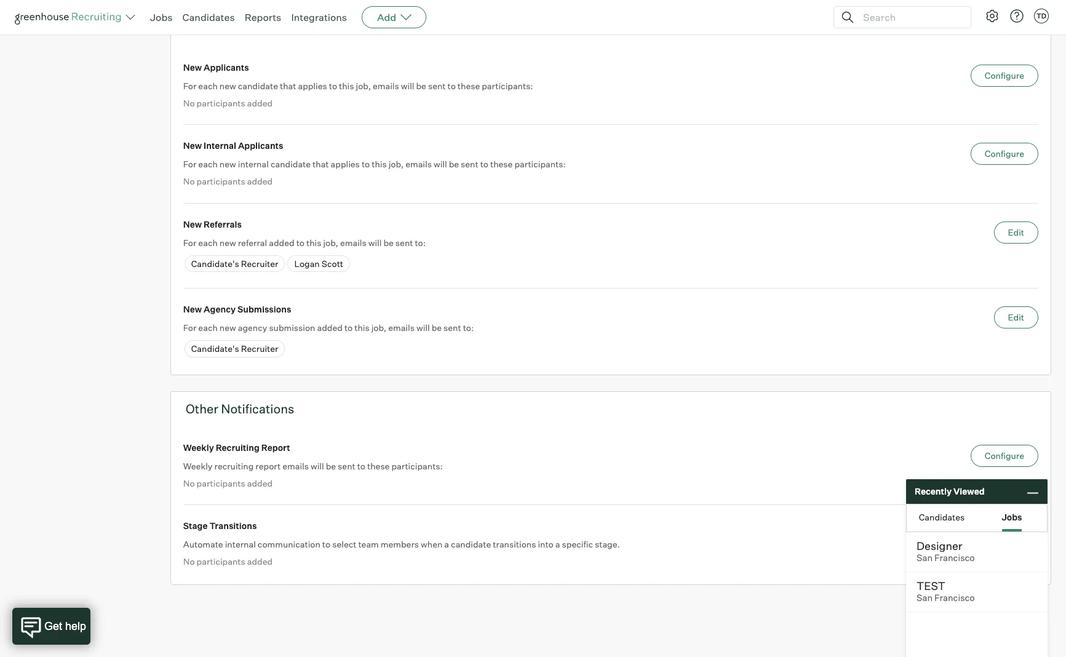 Task type: locate. For each thing, give the bounding box(es) containing it.
0 vertical spatial add
[[377, 11, 396, 23]]

1 for from the top
[[183, 80, 197, 91]]

each
[[198, 80, 218, 91], [198, 159, 218, 169], [198, 237, 218, 248], [198, 323, 218, 333]]

sent
[[428, 80, 446, 91], [461, 159, 479, 169], [396, 237, 413, 248], [444, 323, 461, 333], [338, 461, 355, 471]]

weekly left the recruiting
[[183, 461, 213, 471]]

1 participants from the top
[[197, 98, 245, 108]]

tab list
[[907, 505, 1047, 532]]

no up new referrals
[[183, 176, 195, 187]]

0 horizontal spatial to:
[[415, 237, 426, 248]]

stage
[[183, 521, 208, 531]]

0 vertical spatial notifications
[[247, 21, 321, 36]]

added down communication
[[247, 556, 273, 567]]

2 san from the top
[[917, 593, 933, 604]]

agency
[[204, 304, 236, 315]]

no participants added down new internal applicants
[[183, 176, 273, 187]]

2 edit from the top
[[1008, 312, 1025, 323]]

1 san from the top
[[917, 553, 933, 564]]

no participants added for internal
[[183, 176, 273, 187]]

for each new referral added to this job, emails will be sent to:
[[183, 237, 426, 248]]

no participants added down automate
[[183, 556, 273, 567]]

added for weekly recruiting report
[[247, 478, 273, 488]]

candidate's recruiter down agency
[[191, 343, 278, 354]]

francisco for test
[[935, 593, 975, 604]]

a
[[444, 539, 449, 550], [556, 539, 560, 550]]

candidate's down the agency
[[191, 343, 239, 354]]

1 vertical spatial candidate's
[[191, 343, 239, 354]]

new
[[220, 80, 236, 91], [220, 159, 236, 169], [220, 237, 236, 248], [220, 323, 236, 333]]

no participants added for applicants
[[183, 98, 273, 108]]

participants
[[197, 98, 245, 108], [197, 176, 245, 187], [197, 478, 245, 488], [197, 556, 245, 567]]

1 edit button from the top
[[994, 221, 1039, 243]]

2 edit button from the top
[[994, 307, 1039, 329]]

francisco down designer san francisco
[[935, 593, 975, 604]]

candidate
[[238, 80, 278, 91], [271, 159, 311, 169], [451, 539, 491, 550]]

1 vertical spatial applies
[[331, 159, 360, 169]]

1 vertical spatial weekly
[[183, 461, 213, 471]]

candidate down new applicants
[[238, 80, 278, 91]]

0 horizontal spatial add
[[377, 11, 396, 23]]

job,
[[356, 80, 371, 91], [389, 159, 404, 169], [323, 237, 338, 248], [371, 323, 387, 333]]

no for automate internal communication to select team members when a candidate transitions into a specific stage.
[[183, 556, 195, 567]]

0 vertical spatial jobs
[[150, 11, 173, 23]]

francisco
[[935, 553, 975, 564], [935, 593, 975, 604]]

1 horizontal spatial add
[[959, 529, 976, 539]]

participants:
[[482, 80, 533, 91], [515, 159, 566, 169], [392, 461, 443, 471]]

for for for each new internal candidate that applies to this job, emails will be sent to these participants:
[[183, 159, 197, 169]]

candidate right when
[[451, 539, 491, 550]]

weekly for weekly recruiting report
[[183, 442, 214, 453]]

candidates down "recently viewed"
[[919, 512, 965, 522]]

2 a from the left
[[556, 539, 560, 550]]

2 configure button from the top
[[971, 143, 1039, 165]]

2 vertical spatial configure
[[985, 450, 1025, 461]]

jobs left candidates link
[[150, 11, 173, 23]]

francisco inside test san francisco
[[935, 593, 975, 604]]

1 vertical spatial candidate's recruiter
[[191, 343, 278, 354]]

edit
[[1008, 227, 1025, 237], [1008, 312, 1025, 323]]

0 vertical spatial weekly
[[183, 442, 214, 453]]

2 vertical spatial these
[[367, 461, 390, 471]]

1 vertical spatial jobs
[[1002, 512, 1023, 522]]

internal down transitions
[[225, 539, 256, 550]]

san for test
[[917, 593, 933, 604]]

3 no from the top
[[183, 478, 195, 488]]

no for weekly recruiting report emails will be sent to these participants:
[[183, 478, 195, 488]]

each for internal
[[198, 159, 218, 169]]

add button
[[362, 6, 427, 28]]

francisco inside designer san francisco
[[935, 553, 975, 564]]

participants down internal at the top left
[[197, 176, 245, 187]]

no down new applicants
[[183, 98, 195, 108]]

1 vertical spatial recruiter
[[241, 343, 278, 354]]

applicants
[[204, 62, 249, 72], [238, 140, 283, 151]]

1 vertical spatial candidates
[[919, 512, 965, 522]]

1 vertical spatial candidate
[[271, 159, 311, 169]]

1 configure button from the top
[[971, 64, 1039, 87]]

for down new referrals
[[183, 237, 197, 248]]

1 vertical spatial applicants
[[238, 140, 283, 151]]

configure button
[[971, 64, 1039, 87], [971, 143, 1039, 165], [971, 445, 1039, 467]]

1 vertical spatial san
[[917, 593, 933, 604]]

candidate down new internal applicants
[[271, 159, 311, 169]]

participants down the recruiting
[[197, 478, 245, 488]]

4 new from the top
[[220, 323, 236, 333]]

1 no from the top
[[183, 98, 195, 108]]

candidate's down new referrals
[[191, 258, 239, 269]]

add inside "popup button"
[[377, 11, 396, 23]]

2 no from the top
[[183, 176, 195, 187]]

4 for from the top
[[183, 323, 197, 333]]

internal
[[238, 159, 269, 169], [225, 539, 256, 550]]

added up new internal applicants
[[247, 98, 273, 108]]

new left internal at the top left
[[183, 140, 202, 151]]

1 horizontal spatial jobs
[[1002, 512, 1023, 522]]

will
[[401, 80, 414, 91], [434, 159, 447, 169], [368, 237, 382, 248], [417, 323, 430, 333], [311, 461, 324, 471]]

these
[[458, 80, 480, 91], [490, 159, 513, 169], [367, 461, 390, 471]]

1 horizontal spatial that
[[313, 159, 329, 169]]

1 a from the left
[[444, 539, 449, 550]]

0 vertical spatial candidate's
[[191, 258, 239, 269]]

1 vertical spatial edit
[[1008, 312, 1025, 323]]

emails
[[373, 80, 399, 91], [406, 159, 432, 169], [340, 237, 367, 248], [388, 323, 415, 333], [283, 461, 309, 471]]

for
[[183, 80, 197, 91], [183, 159, 197, 169], [183, 237, 197, 248], [183, 323, 197, 333]]

into
[[538, 539, 554, 550]]

candidates right jobs link
[[182, 11, 235, 23]]

submissions
[[237, 304, 291, 315]]

new down referrals
[[220, 237, 236, 248]]

3 participants from the top
[[197, 478, 245, 488]]

4 no from the top
[[183, 556, 195, 567]]

configure
[[985, 70, 1025, 80], [985, 148, 1025, 159], [985, 450, 1025, 461]]

3 no participants added from the top
[[183, 478, 273, 488]]

candidate's
[[191, 258, 239, 269], [191, 343, 239, 354]]

applicants right internal at the top left
[[238, 140, 283, 151]]

new for new internal applicants
[[183, 140, 202, 151]]

new for candidate
[[220, 80, 236, 91]]

each for agency
[[198, 323, 218, 333]]

be
[[416, 80, 426, 91], [449, 159, 459, 169], [384, 237, 394, 248], [432, 323, 442, 333], [326, 461, 336, 471]]

new
[[183, 62, 202, 72], [183, 140, 202, 151], [183, 219, 202, 229], [183, 304, 202, 315]]

tab list containing candidates
[[907, 505, 1047, 532]]

0 vertical spatial these
[[458, 80, 480, 91]]

weekly recruiting report emails will be sent to these participants:
[[183, 461, 443, 471]]

a right into
[[556, 539, 560, 550]]

2 new from the top
[[220, 159, 236, 169]]

add notification
[[959, 529, 1025, 539]]

applicants down candidate
[[204, 62, 249, 72]]

recently viewed
[[915, 486, 985, 497]]

0 vertical spatial edit
[[1008, 227, 1025, 237]]

edit button
[[994, 221, 1039, 243], [994, 307, 1039, 329]]

new for new applicants
[[183, 62, 202, 72]]

candidate's recruiter down the referral at the left
[[191, 258, 278, 269]]

for down new internal applicants
[[183, 159, 197, 169]]

0 vertical spatial candidate
[[238, 80, 278, 91]]

2 for from the top
[[183, 159, 197, 169]]

each for referrals
[[198, 237, 218, 248]]

1 vertical spatial these
[[490, 159, 513, 169]]

weekly down the other
[[183, 442, 214, 453]]

san up test on the bottom right of the page
[[917, 553, 933, 564]]

notifications
[[247, 21, 321, 36], [221, 401, 294, 416]]

2 new from the top
[[183, 140, 202, 151]]

integrations link
[[291, 11, 347, 23]]

candidates
[[182, 11, 235, 23], [919, 512, 965, 522]]

3 configure from the top
[[985, 450, 1025, 461]]

4 each from the top
[[198, 323, 218, 333]]

0 vertical spatial recruiter
[[241, 258, 278, 269]]

jobs up notification
[[1002, 512, 1023, 522]]

this
[[339, 80, 354, 91], [372, 159, 387, 169], [306, 237, 321, 248], [355, 323, 370, 333]]

applies
[[298, 80, 327, 91], [331, 159, 360, 169]]

3 new from the top
[[220, 237, 236, 248]]

1 francisco from the top
[[935, 553, 975, 564]]

2 vertical spatial configure button
[[971, 445, 1039, 467]]

internal down new internal applicants
[[238, 159, 269, 169]]

francisco up test san francisco
[[935, 553, 975, 564]]

transitions
[[493, 539, 536, 550]]

logan
[[294, 258, 320, 269]]

recruiter down the referral at the left
[[241, 258, 278, 269]]

0 horizontal spatial these
[[367, 461, 390, 471]]

weekly recruiting report
[[183, 442, 290, 453]]

0 horizontal spatial candidates
[[182, 11, 235, 23]]

for down "new agency submissions"
[[183, 323, 197, 333]]

new for referral
[[220, 237, 236, 248]]

jobs inside tab list
[[1002, 512, 1023, 522]]

1 candidate's recruiter from the top
[[191, 258, 278, 269]]

0 horizontal spatial a
[[444, 539, 449, 550]]

for for for each new referral added to this job, emails will be sent to:
[[183, 237, 197, 248]]

1 no participants added from the top
[[183, 98, 273, 108]]

san inside designer san francisco
[[917, 553, 933, 564]]

3 each from the top
[[198, 237, 218, 248]]

no for for each new internal candidate that applies to this job, emails will be sent to these participants:
[[183, 176, 195, 187]]

2 no participants added from the top
[[183, 176, 273, 187]]

1 vertical spatial francisco
[[935, 593, 975, 604]]

added
[[247, 98, 273, 108], [247, 176, 273, 187], [269, 237, 295, 248], [317, 323, 343, 333], [247, 478, 273, 488], [247, 556, 273, 567]]

1 vertical spatial participants:
[[515, 159, 566, 169]]

1 vertical spatial edit button
[[994, 307, 1039, 329]]

0 vertical spatial that
[[280, 80, 296, 91]]

each down new applicants
[[198, 80, 218, 91]]

no
[[183, 98, 195, 108], [183, 176, 195, 187], [183, 478, 195, 488], [183, 556, 195, 567]]

san inside test san francisco
[[917, 593, 933, 604]]

0 vertical spatial francisco
[[935, 553, 975, 564]]

designer san francisco
[[917, 539, 975, 564]]

jobs
[[150, 11, 173, 23], [1002, 512, 1023, 522]]

new internal applicants
[[183, 140, 283, 151]]

for each new internal candidate that applies to this job, emails will be sent to these participants:
[[183, 159, 566, 169]]

1 vertical spatial configure button
[[971, 143, 1039, 165]]

participants for recruiting
[[197, 478, 245, 488]]

3 configure button from the top
[[971, 445, 1039, 467]]

participants down automate
[[197, 556, 245, 567]]

2 horizontal spatial these
[[490, 159, 513, 169]]

no participants added for transitions
[[183, 556, 273, 567]]

1 horizontal spatial to:
[[463, 323, 474, 333]]

configure for other notifications
[[985, 450, 1025, 461]]

1 vertical spatial notifications
[[221, 401, 294, 416]]

1 each from the top
[[198, 80, 218, 91]]

2 francisco from the top
[[935, 593, 975, 604]]

1 vertical spatial that
[[313, 159, 329, 169]]

francisco for designer
[[935, 553, 975, 564]]

specific
[[562, 539, 593, 550]]

that
[[280, 80, 296, 91], [313, 159, 329, 169]]

for for for each new candidate that applies to this job, emails will be sent to these participants:
[[183, 80, 197, 91]]

1 vertical spatial add
[[959, 529, 976, 539]]

no participants added down new applicants
[[183, 98, 273, 108]]

a right when
[[444, 539, 449, 550]]

candidate's recruiter
[[191, 258, 278, 269], [191, 343, 278, 354]]

4 participants from the top
[[197, 556, 245, 567]]

0 vertical spatial san
[[917, 553, 933, 564]]

internal
[[204, 140, 236, 151]]

jobs link
[[150, 11, 173, 23]]

submission
[[269, 323, 315, 333]]

1 configure from the top
[[985, 70, 1025, 80]]

no up stage
[[183, 478, 195, 488]]

0 horizontal spatial applies
[[298, 80, 327, 91]]

0 vertical spatial candidates
[[182, 11, 235, 23]]

for down new applicants
[[183, 80, 197, 91]]

0 vertical spatial candidate's recruiter
[[191, 258, 278, 269]]

2 weekly from the top
[[183, 461, 213, 471]]

1 vertical spatial to:
[[463, 323, 474, 333]]

no participants added down the recruiting
[[183, 478, 273, 488]]

new down candidate
[[183, 62, 202, 72]]

1 horizontal spatial candidates
[[919, 512, 965, 522]]

added down new internal applicants
[[247, 176, 273, 187]]

new down new applicants
[[220, 80, 236, 91]]

recruiting
[[214, 461, 254, 471]]

recruiter
[[241, 258, 278, 269], [241, 343, 278, 354]]

1 edit from the top
[[1008, 227, 1025, 237]]

0 horizontal spatial jobs
[[150, 11, 173, 23]]

logan scott
[[294, 258, 343, 269]]

2 participants from the top
[[197, 176, 245, 187]]

0 vertical spatial to:
[[415, 237, 426, 248]]

0 vertical spatial applies
[[298, 80, 327, 91]]

0 vertical spatial edit button
[[994, 221, 1039, 243]]

2 recruiter from the top
[[241, 343, 278, 354]]

recruiter down agency
[[241, 343, 278, 354]]

add inside button
[[959, 529, 976, 539]]

1 new from the top
[[220, 80, 236, 91]]

san down designer san francisco
[[917, 593, 933, 604]]

added down the report at the bottom of page
[[247, 478, 273, 488]]

no down automate
[[183, 556, 195, 567]]

participants for applicants
[[197, 98, 245, 108]]

each down the agency
[[198, 323, 218, 333]]

3 for from the top
[[183, 237, 197, 248]]

notifications for other notifications
[[221, 401, 294, 416]]

new down new internal applicants
[[220, 159, 236, 169]]

1 new from the top
[[183, 62, 202, 72]]

0 vertical spatial configure button
[[971, 64, 1039, 87]]

3 new from the top
[[183, 219, 202, 229]]

for for for each new agency submission added to this job, emails will be sent to:
[[183, 323, 197, 333]]

each down internal at the top left
[[198, 159, 218, 169]]

4 no participants added from the top
[[183, 556, 273, 567]]

0 vertical spatial configure
[[985, 70, 1025, 80]]

new down the agency
[[220, 323, 236, 333]]

to
[[329, 80, 337, 91], [448, 80, 456, 91], [362, 159, 370, 169], [480, 159, 489, 169], [296, 237, 305, 248], [345, 323, 353, 333], [357, 461, 366, 471], [322, 539, 331, 550]]

no participants added
[[183, 98, 273, 108], [183, 176, 273, 187], [183, 478, 273, 488], [183, 556, 273, 567]]

1 horizontal spatial a
[[556, 539, 560, 550]]

candidate
[[186, 21, 245, 36]]

4 new from the top
[[183, 304, 202, 315]]

to:
[[415, 237, 426, 248], [463, 323, 474, 333]]

report
[[261, 442, 290, 453]]

new left referrals
[[183, 219, 202, 229]]

greenhouse recruiting image
[[15, 10, 126, 25]]

add
[[377, 11, 396, 23], [959, 529, 976, 539]]

2 each from the top
[[198, 159, 218, 169]]

new left the agency
[[183, 304, 202, 315]]

1 vertical spatial configure
[[985, 148, 1025, 159]]

1 weekly from the top
[[183, 442, 214, 453]]

participants down new applicants
[[197, 98, 245, 108]]

each down new referrals
[[198, 237, 218, 248]]

0 vertical spatial applicants
[[204, 62, 249, 72]]

edit button for for each new agency submission added to this job, emails will be sent to:
[[994, 307, 1039, 329]]

Search text field
[[860, 8, 960, 26]]

weekly
[[183, 442, 214, 453], [183, 461, 213, 471]]

1 vertical spatial internal
[[225, 539, 256, 550]]

san
[[917, 553, 933, 564], [917, 593, 933, 604]]



Task type: vqa. For each thing, say whether or not it's contained in the screenshot.
left Aug
no



Task type: describe. For each thing, give the bounding box(es) containing it.
transitions
[[209, 521, 257, 531]]

other
[[186, 401, 218, 416]]

agency
[[238, 323, 267, 333]]

new for internal
[[220, 159, 236, 169]]

designer
[[917, 539, 963, 553]]

configure button for other notifications
[[971, 445, 1039, 467]]

other notifications
[[186, 401, 294, 416]]

no participants added for recruiting
[[183, 478, 273, 488]]

added for new applicants
[[247, 98, 273, 108]]

new for new referrals
[[183, 219, 202, 229]]

configure button for candidate notifications
[[971, 64, 1039, 87]]

new referrals
[[183, 219, 242, 229]]

for each new candidate that applies to this job, emails will be sent to these participants:
[[183, 80, 533, 91]]

recruiting
[[216, 442, 260, 453]]

scott
[[322, 258, 343, 269]]

configure for candidate notifications
[[985, 70, 1025, 80]]

edit for for each new agency submission added to this job, emails will be sent to:
[[1008, 312, 1025, 323]]

0 vertical spatial participants:
[[482, 80, 533, 91]]

san for designer
[[917, 553, 933, 564]]

new agency submissions
[[183, 304, 291, 315]]

added for new internal applicants
[[247, 176, 273, 187]]

candidate notifications
[[186, 21, 321, 36]]

candidates inside tab list
[[919, 512, 965, 522]]

add for add
[[377, 11, 396, 23]]

0 vertical spatial internal
[[238, 159, 269, 169]]

add for add notification
[[959, 529, 976, 539]]

report
[[256, 461, 281, 471]]

add notification button
[[945, 523, 1039, 545]]

team
[[358, 539, 379, 550]]

participants for transitions
[[197, 556, 245, 567]]

notifications for candidate notifications
[[247, 21, 321, 36]]

new applicants
[[183, 62, 249, 72]]

select
[[332, 539, 357, 550]]

2 configure from the top
[[985, 148, 1025, 159]]

for each new agency submission added to this job, emails will be sent to:
[[183, 323, 474, 333]]

no for for each new candidate that applies to this job, emails will be sent to these participants:
[[183, 98, 195, 108]]

2 vertical spatial candidate
[[451, 539, 491, 550]]

reports link
[[245, 11, 281, 23]]

2 candidate's from the top
[[191, 343, 239, 354]]

test san francisco
[[917, 579, 975, 604]]

2 candidate's recruiter from the top
[[191, 343, 278, 354]]

td
[[1037, 12, 1047, 20]]

td button
[[1032, 6, 1052, 26]]

notification
[[978, 529, 1025, 539]]

automate
[[183, 539, 223, 550]]

weekly for weekly recruiting report emails will be sent to these participants:
[[183, 461, 213, 471]]

new for agency
[[220, 323, 236, 333]]

candidates link
[[182, 11, 235, 23]]

1 recruiter from the top
[[241, 258, 278, 269]]

1 candidate's from the top
[[191, 258, 239, 269]]

referrals
[[204, 219, 242, 229]]

added for stage transitions
[[247, 556, 273, 567]]

communication
[[258, 539, 320, 550]]

0 horizontal spatial that
[[280, 80, 296, 91]]

1 horizontal spatial applies
[[331, 159, 360, 169]]

2 vertical spatial participants:
[[392, 461, 443, 471]]

members
[[381, 539, 419, 550]]

each for applicants
[[198, 80, 218, 91]]

1 horizontal spatial these
[[458, 80, 480, 91]]

reports
[[245, 11, 281, 23]]

edit for for each new referral added to this job, emails will be sent to:
[[1008, 227, 1025, 237]]

added right the referral at the left
[[269, 237, 295, 248]]

when
[[421, 539, 443, 550]]

automate internal communication to select team members when a candidate transitions into a specific stage.
[[183, 539, 620, 550]]

new for new agency submissions
[[183, 304, 202, 315]]

test
[[917, 579, 946, 593]]

edit button for for each new referral added to this job, emails will be sent to:
[[994, 221, 1039, 243]]

configure image
[[985, 9, 1000, 23]]

referral
[[238, 237, 267, 248]]

integrations
[[291, 11, 347, 23]]

stage transitions
[[183, 521, 257, 531]]

recently
[[915, 486, 952, 497]]

participants for internal
[[197, 176, 245, 187]]

stage.
[[595, 539, 620, 550]]

td button
[[1034, 9, 1049, 23]]

added right submission
[[317, 323, 343, 333]]

viewed
[[954, 486, 985, 497]]



